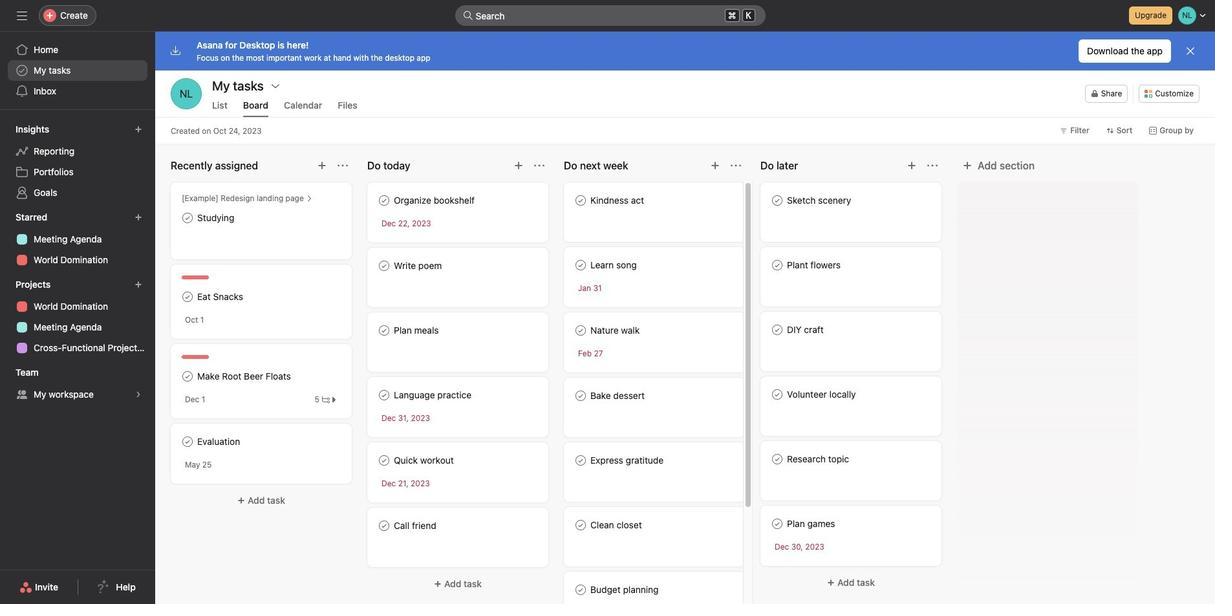 Task type: describe. For each thing, give the bounding box(es) containing it.
add task image for more section actions image
[[514, 160, 524, 171]]

new insights image
[[135, 126, 142, 133]]

3 more section actions image from the left
[[928, 160, 938, 171]]

global element
[[0, 32, 155, 109]]

more section actions image
[[534, 160, 545, 171]]

teams element
[[0, 361, 155, 408]]

add items to starred image
[[135, 214, 142, 221]]

projects element
[[0, 273, 155, 361]]

new project or portfolio image
[[135, 281, 142, 289]]

dismiss image
[[1186, 46, 1196, 56]]

hide sidebar image
[[17, 10, 27, 21]]



Task type: vqa. For each thing, say whether or not it's contained in the screenshot.
Expand Elementary icon
no



Task type: locate. For each thing, give the bounding box(es) containing it.
0 horizontal spatial add task image
[[317, 160, 327, 171]]

1 more section actions image from the left
[[338, 160, 348, 171]]

2 more section actions image from the left
[[731, 160, 741, 171]]

add task image
[[317, 160, 327, 171], [514, 160, 524, 171]]

mark complete image
[[573, 193, 589, 208], [770, 258, 785, 273], [770, 322, 785, 338], [377, 323, 392, 338], [180, 369, 195, 384], [377, 388, 392, 403], [573, 388, 589, 404], [180, 434, 195, 450], [770, 452, 785, 467], [573, 453, 589, 468], [377, 518, 392, 534]]

1 horizontal spatial add task image
[[907, 160, 917, 171]]

2 horizontal spatial more section actions image
[[928, 160, 938, 171]]

Mark complete checkbox
[[770, 193, 785, 208], [180, 210, 195, 226], [573, 258, 589, 273], [770, 258, 785, 273], [770, 322, 785, 338], [573, 323, 589, 338], [180, 369, 195, 384], [770, 387, 785, 402], [377, 388, 392, 403], [573, 388, 589, 404], [770, 452, 785, 467], [377, 453, 392, 468], [573, 453, 589, 468], [770, 516, 785, 532], [573, 518, 589, 533], [377, 518, 392, 534], [573, 582, 589, 598]]

0 horizontal spatial more section actions image
[[338, 160, 348, 171]]

insights element
[[0, 118, 155, 206]]

view profile settings image
[[171, 78, 202, 109]]

add task image for 2nd more section actions icon from the right
[[710, 160, 721, 171]]

add task image
[[710, 160, 721, 171], [907, 160, 917, 171]]

prominent image
[[463, 10, 473, 21]]

2 add task image from the left
[[907, 160, 917, 171]]

add task image for 1st more section actions icon from left
[[317, 160, 327, 171]]

1 horizontal spatial add task image
[[514, 160, 524, 171]]

1 horizontal spatial more section actions image
[[731, 160, 741, 171]]

Search tasks, projects, and more text field
[[455, 5, 766, 26]]

see details, my workspace image
[[135, 391, 142, 399]]

1 add task image from the left
[[317, 160, 327, 171]]

1 add task image from the left
[[710, 160, 721, 171]]

Mark complete checkbox
[[377, 193, 392, 208], [573, 193, 589, 208], [377, 258, 392, 274], [180, 289, 195, 305], [377, 323, 392, 338], [180, 434, 195, 450]]

show options image
[[270, 81, 281, 91]]

None field
[[455, 5, 766, 26]]

add task image for first more section actions icon from the right
[[907, 160, 917, 171]]

more section actions image
[[338, 160, 348, 171], [731, 160, 741, 171], [928, 160, 938, 171]]

2 add task image from the left
[[514, 160, 524, 171]]

0 horizontal spatial add task image
[[710, 160, 721, 171]]

starred element
[[0, 206, 155, 273]]

mark complete image
[[377, 193, 392, 208], [770, 193, 785, 208], [180, 210, 195, 226], [573, 258, 589, 273], [377, 258, 392, 274], [180, 289, 195, 305], [573, 323, 589, 338], [770, 387, 785, 402], [377, 453, 392, 468], [770, 516, 785, 532], [573, 518, 589, 533], [573, 582, 589, 598]]



